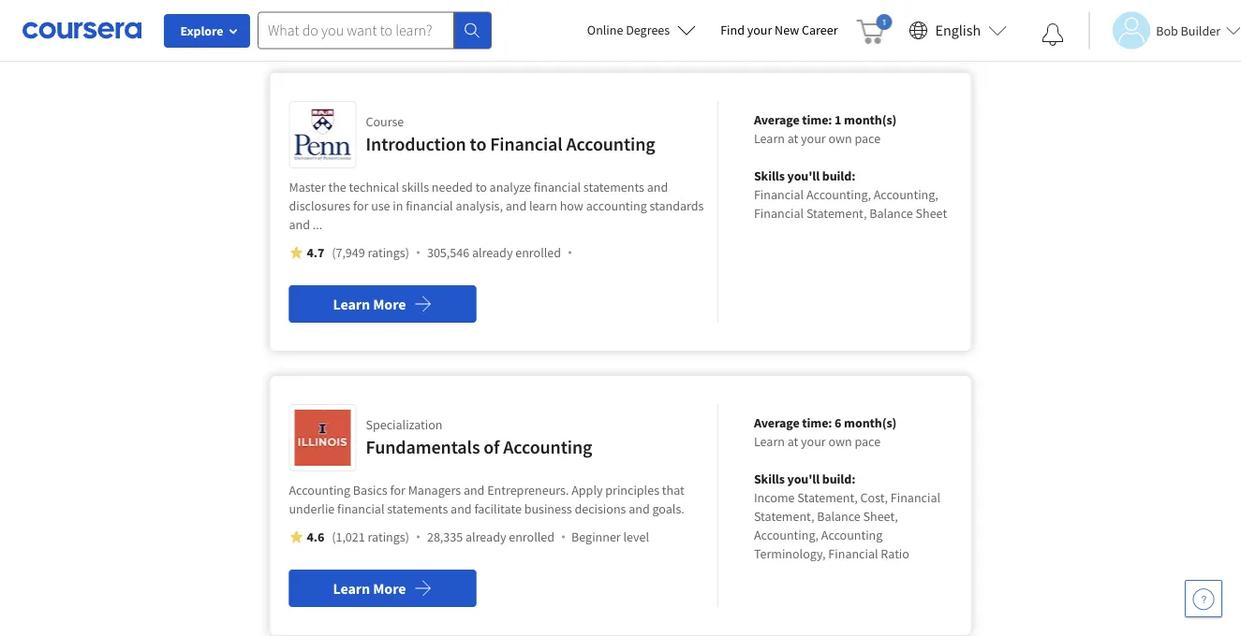 Task type: vqa. For each thing, say whether or not it's contained in the screenshot.
Balance inside the Skills you'll build: Income Statement, Cost, Financial Statement, Balance Sheet, Accounting, Accounting Terminology, Financial Ratio
yes



Task type: locate. For each thing, give the bounding box(es) containing it.
more down 4.6 (1,021 ratings)
[[373, 580, 406, 599]]

skills you'll build: income statement, cost, financial statement, balance sheet, accounting, accounting terminology, financial ratio
[[754, 471, 940, 563]]

1 vertical spatial statements
[[583, 179, 644, 196]]

at up skills you'll build: financial accounting, accounting, financial statement, balance sheet
[[787, 130, 798, 147]]

during
[[815, 0, 861, 20]]

your up skills you'll build: income statement, cost, financial statement, balance sheet, accounting, accounting terminology, financial ratio
[[801, 434, 826, 451]]

1 horizontal spatial balance
[[869, 205, 913, 222]]

more down "4.7 (7,949 ratings)"
[[373, 295, 406, 314]]

accounting up entrepreneurs.
[[503, 436, 592, 459]]

1 learn more from the top
[[333, 295, 406, 314]]

statements inside accounting basics for managers and entrepreneurs. apply principles that underlie financial statements and facilitate business decisions and goals.
[[387, 501, 448, 518]]

analyze
[[490, 179, 531, 196]]

(1,021
[[332, 529, 365, 546]]

own down 6
[[828, 434, 852, 451]]

1 vertical spatial statement,
[[797, 490, 858, 507]]

0 vertical spatial learn more button
[[289, 286, 476, 323]]

0 horizontal spatial balance
[[817, 509, 861, 525]]

build: inside skills you'll build: income statement, cost, financial statement, balance sheet, accounting, accounting terminology, financial ratio
[[822, 471, 855, 488]]

build: for introduction to financial accounting
[[822, 168, 855, 185]]

new
[[775, 22, 799, 38]]

2 learn more button from the top
[[289, 570, 476, 608]]

at inside average time: 1 month(s) learn at your own pace
[[787, 130, 798, 147]]

learn left about
[[269, 25, 305, 46]]

on
[[724, 0, 742, 20]]

0 vertical spatial learn
[[269, 25, 305, 46]]

2 own from the top
[[828, 434, 852, 451]]

average time: 6 month(s) learn at your own pace
[[754, 415, 897, 451]]

learn more for introduction to financial accounting
[[333, 295, 406, 314]]

2 more from the top
[[373, 580, 406, 599]]

pace inside average time: 6 month(s) learn at your own pace
[[855, 434, 881, 451]]

decisions
[[575, 501, 626, 518]]

income
[[754, 490, 795, 507]]

1
[[835, 111, 842, 128]]

0 vertical spatial balance
[[869, 205, 913, 222]]

needed
[[432, 179, 473, 196]]

2 ratings) from the top
[[368, 529, 409, 546]]

average for fundamentals of accounting
[[754, 415, 800, 432]]

1 vertical spatial month(s)
[[844, 415, 897, 432]]

1 more from the top
[[373, 295, 406, 314]]

explore
[[180, 22, 223, 39]]

build: inside skills you'll build: financial accounting, accounting, financial statement, balance sheet
[[822, 168, 855, 185]]

you'll up the income
[[787, 471, 820, 488]]

you'll inside skills you'll build: financial accounting, accounting, financial statement, balance sheet
[[787, 168, 820, 185]]

accounting inside accounting basics for managers and entrepreneurs. apply principles that underlie financial statements and facilitate business decisions and goals.
[[289, 482, 350, 499]]

enrolled down how
[[515, 244, 561, 261]]

0 vertical spatial time:
[[802, 111, 832, 128]]

...
[[313, 216, 322, 233]]

accounting up accounting at top
[[566, 133, 655, 156]]

statement, left cost,
[[797, 490, 858, 507]]

2 month(s) from the top
[[844, 415, 897, 432]]

balance inside skills you'll build: income statement, cost, financial statement, balance sheet, accounting, accounting terminology, financial ratio
[[817, 509, 861, 525]]

ratings) for 4.7 (7,949 ratings)
[[368, 244, 409, 261]]

1 vertical spatial learn more
[[333, 580, 406, 599]]

2 pace from the top
[[855, 434, 881, 451]]

1 vertical spatial already
[[466, 529, 506, 546]]

for right basics
[[390, 482, 405, 499]]

0 horizontal spatial for
[[353, 198, 368, 215]]

1 vertical spatial pace
[[855, 434, 881, 451]]

financial
[[490, 133, 563, 156], [754, 186, 804, 203], [754, 205, 804, 222], [891, 490, 940, 507], [828, 546, 878, 563]]

time: for introduction to financial accounting
[[802, 111, 832, 128]]

1 own from the top
[[828, 130, 852, 147]]

already for of
[[466, 529, 506, 546]]

pace for introduction to financial accounting
[[855, 130, 881, 147]]

your right find
[[747, 22, 772, 38]]

learn more button for introduction to financial accounting
[[289, 286, 476, 323]]

financial
[[353, 25, 413, 46], [534, 179, 581, 196], [406, 198, 453, 215], [337, 501, 384, 518]]

2 time: from the top
[[802, 415, 832, 432]]

1 you'll from the top
[[787, 168, 820, 185]]

pace inside average time: 1 month(s) learn at your own pace
[[855, 130, 881, 147]]

28,335 already enrolled
[[427, 529, 555, 546]]

1 vertical spatial ratings)
[[368, 529, 409, 546]]

learn more button
[[289, 286, 476, 323], [289, 570, 476, 608]]

2 learn more from the top
[[333, 580, 406, 599]]

build: down average time: 6 month(s) learn at your own pace
[[822, 471, 855, 488]]

associated
[[527, 25, 601, 46]]

learn
[[269, 25, 305, 46], [529, 198, 557, 215]]

time: inside average time: 6 month(s) learn at your own pace
[[802, 415, 832, 432]]

1 vertical spatial to
[[476, 179, 487, 196]]

time: left 1
[[802, 111, 832, 128]]

statement, down the income
[[754, 509, 814, 525]]

month(s) right 1
[[844, 111, 897, 128]]

skills inside skills you'll build: income statement, cost, financial statement, balance sheet, accounting, accounting terminology, financial ratio
[[754, 471, 785, 488]]

statement, down average time: 1 month(s) learn at your own pace
[[806, 205, 867, 222]]

1 learn more button from the top
[[289, 286, 476, 323]]

statements inside on coursera, during which you can learn about financial statements and associated principles.
[[416, 25, 493, 46]]

sheet,
[[863, 509, 898, 525]]

and left associated
[[496, 25, 523, 46]]

learn left how
[[529, 198, 557, 215]]

more for fundamentals of accounting
[[373, 580, 406, 599]]

0 vertical spatial statements
[[416, 25, 493, 46]]

disclosures
[[289, 198, 350, 215]]

at for introduction to financial accounting
[[787, 130, 798, 147]]

your
[[747, 22, 772, 38], [801, 130, 826, 147], [801, 434, 826, 451]]

and up 'standards'
[[647, 179, 668, 196]]

average left 6
[[754, 415, 800, 432]]

0 vertical spatial average
[[754, 111, 800, 128]]

1 vertical spatial you'll
[[787, 471, 820, 488]]

own inside average time: 6 month(s) learn at your own pace
[[828, 434, 852, 451]]

accounting
[[566, 133, 655, 156], [503, 436, 592, 459], [289, 482, 350, 499], [821, 527, 883, 544]]

ratings) for 4.6 (1,021 ratings)
[[368, 529, 409, 546]]

2 at from the top
[[787, 434, 798, 451]]

english
[[935, 21, 981, 40]]

2 build: from the top
[[822, 471, 855, 488]]

pace up skills you'll build: financial accounting, accounting, financial statement, balance sheet
[[855, 130, 881, 147]]

pace for fundamentals of accounting
[[855, 434, 881, 451]]

1 horizontal spatial for
[[390, 482, 405, 499]]

to inside course introduction to financial accounting
[[470, 133, 486, 156]]

bob builder button
[[1089, 12, 1241, 49]]

learn inside on coursera, during which you can learn about financial statements and associated principles.
[[269, 25, 305, 46]]

balance inside skills you'll build: financial accounting, accounting, financial statement, balance sheet
[[869, 205, 913, 222]]

month(s) inside average time: 6 month(s) learn at your own pace
[[844, 415, 897, 432]]

your for introduction to financial accounting
[[801, 130, 826, 147]]

month(s) inside average time: 1 month(s) learn at your own pace
[[844, 111, 897, 128]]

your for fundamentals of accounting
[[801, 434, 826, 451]]

0 horizontal spatial learn
[[269, 25, 305, 46]]

(7,949
[[332, 244, 365, 261]]

you'll
[[787, 168, 820, 185], [787, 471, 820, 488]]

1 vertical spatial enrolled
[[509, 529, 555, 546]]

2 you'll from the top
[[787, 471, 820, 488]]

balance down cost,
[[817, 509, 861, 525]]

skills up the income
[[754, 471, 785, 488]]

principles.
[[604, 25, 677, 46]]

at
[[787, 130, 798, 147], [787, 434, 798, 451]]

help center image
[[1192, 588, 1215, 611]]

2 vertical spatial your
[[801, 434, 826, 451]]

1 vertical spatial average
[[754, 415, 800, 432]]

1 vertical spatial own
[[828, 434, 852, 451]]

enrolled down business
[[509, 529, 555, 546]]

accounting inside skills you'll build: income statement, cost, financial statement, balance sheet, accounting, accounting terminology, financial ratio
[[821, 527, 883, 544]]

1 average from the top
[[754, 111, 800, 128]]

1 ratings) from the top
[[368, 244, 409, 261]]

month(s) for introduction to financial accounting
[[844, 111, 897, 128]]

learn
[[754, 130, 785, 147], [333, 295, 370, 314], [754, 434, 785, 451], [333, 580, 370, 599]]

skills
[[754, 168, 785, 185], [754, 471, 785, 488]]

that
[[662, 482, 684, 499]]

4.6 (1,021 ratings)
[[307, 529, 409, 546]]

at up the income
[[787, 434, 798, 451]]

more
[[373, 295, 406, 314], [373, 580, 406, 599]]

1 time: from the top
[[802, 111, 832, 128]]

use
[[371, 198, 390, 215]]

None search field
[[258, 12, 492, 49]]

to up the needed at the left of page
[[470, 133, 486, 156]]

month(s) right 6
[[844, 415, 897, 432]]

1 vertical spatial learn
[[529, 198, 557, 215]]

accounting basics for managers and entrepreneurs. apply principles that underlie financial statements and facilitate business decisions and goals.
[[289, 482, 684, 518]]

skills down average time: 1 month(s) learn at your own pace
[[754, 168, 785, 185]]

0 vertical spatial more
[[373, 295, 406, 314]]

2 average from the top
[[754, 415, 800, 432]]

which
[[864, 0, 906, 20]]

university of pennsylvania image
[[295, 107, 351, 163]]

1 skills from the top
[[754, 168, 785, 185]]

own for introduction to financial accounting
[[828, 130, 852, 147]]

you'll inside skills you'll build: income statement, cost, financial statement, balance sheet, accounting, accounting terminology, financial ratio
[[787, 471, 820, 488]]

4.7
[[307, 244, 324, 261]]

1 vertical spatial for
[[390, 482, 405, 499]]

1 pace from the top
[[855, 130, 881, 147]]

learn more down 4.6 (1,021 ratings)
[[333, 580, 406, 599]]

1 month(s) from the top
[[844, 111, 897, 128]]

already for to
[[472, 244, 513, 261]]

0 vertical spatial ratings)
[[368, 244, 409, 261]]

balance
[[869, 205, 913, 222], [817, 509, 861, 525]]

fundamentals
[[366, 436, 480, 459]]

about
[[308, 25, 349, 46]]

beginner
[[571, 529, 621, 546]]

4.7 (7,949 ratings)
[[307, 244, 409, 261]]

4.6
[[307, 529, 324, 546]]

learn more button down "4.7 (7,949 ratings)"
[[289, 286, 476, 323]]

2 vertical spatial statements
[[387, 501, 448, 518]]

business
[[524, 501, 572, 518]]

skills inside skills you'll build: financial accounting, accounting, financial statement, balance sheet
[[754, 168, 785, 185]]

at inside average time: 6 month(s) learn at your own pace
[[787, 434, 798, 451]]

0 vertical spatial enrolled
[[515, 244, 561, 261]]

build:
[[822, 168, 855, 185], [822, 471, 855, 488]]

your inside average time: 6 month(s) learn at your own pace
[[801, 434, 826, 451]]

your inside average time: 1 month(s) learn at your own pace
[[801, 130, 826, 147]]

statement, for fundamentals of accounting
[[754, 509, 814, 525]]

own inside average time: 1 month(s) learn at your own pace
[[828, 130, 852, 147]]

financial right about
[[353, 25, 413, 46]]

of
[[484, 436, 500, 459]]

time: left 6
[[802, 415, 832, 432]]

accounting, up sheet
[[874, 186, 938, 203]]

1 vertical spatial skills
[[754, 471, 785, 488]]

and up 28,335
[[451, 501, 472, 518]]

learn inside master the technical skills needed to analyze financial statements and disclosures for use in financial analysis, and learn how accounting standards and ...
[[529, 198, 557, 215]]

accounting,
[[806, 186, 871, 203], [874, 186, 938, 203], [754, 527, 819, 544]]

financial down basics
[[337, 501, 384, 518]]

and left ... at left top
[[289, 216, 310, 233]]

how
[[560, 198, 584, 215]]

accounting
[[586, 198, 647, 215]]

already down facilitate
[[466, 529, 506, 546]]

balance left sheet
[[869, 205, 913, 222]]

you'll down average time: 1 month(s) learn at your own pace
[[787, 168, 820, 185]]

and
[[496, 25, 523, 46], [647, 179, 668, 196], [506, 198, 527, 215], [289, 216, 310, 233], [464, 482, 485, 499], [451, 501, 472, 518], [629, 501, 650, 518]]

builder
[[1181, 22, 1221, 39]]

own
[[828, 130, 852, 147], [828, 434, 852, 451]]

for
[[353, 198, 368, 215], [390, 482, 405, 499]]

1 vertical spatial balance
[[817, 509, 861, 525]]

financial down the skills
[[406, 198, 453, 215]]

0 vertical spatial for
[[353, 198, 368, 215]]

time:
[[802, 111, 832, 128], [802, 415, 832, 432]]

accounting, up terminology, in the bottom of the page
[[754, 527, 819, 544]]

0 vertical spatial to
[[470, 133, 486, 156]]

ratings) right (7,949
[[368, 244, 409, 261]]

2 skills from the top
[[754, 471, 785, 488]]

course
[[366, 113, 404, 130]]

1 at from the top
[[787, 130, 798, 147]]

own down 1
[[828, 130, 852, 147]]

average left 1
[[754, 111, 800, 128]]

1 vertical spatial more
[[373, 580, 406, 599]]

ratio
[[881, 546, 909, 563]]

master
[[289, 179, 326, 196]]

ratings) right (1,021
[[368, 529, 409, 546]]

statements
[[416, 25, 493, 46], [583, 179, 644, 196], [387, 501, 448, 518]]

you
[[909, 0, 935, 20]]

ratings)
[[368, 244, 409, 261], [368, 529, 409, 546]]

time: for fundamentals of accounting
[[802, 415, 832, 432]]

accounting up underlie at left bottom
[[289, 482, 350, 499]]

enrolled
[[515, 244, 561, 261], [509, 529, 555, 546]]

the
[[328, 179, 346, 196]]

learn more button down 4.6 (1,021 ratings)
[[289, 570, 476, 608]]

0 vertical spatial already
[[472, 244, 513, 261]]

already right 305,546 at the top of the page
[[472, 244, 513, 261]]

average inside average time: 6 month(s) learn at your own pace
[[754, 415, 800, 432]]

0 vertical spatial at
[[787, 130, 798, 147]]

skills for introduction to financial accounting
[[754, 168, 785, 185]]

build: for fundamentals of accounting
[[822, 471, 855, 488]]

learn more button for fundamentals of accounting
[[289, 570, 476, 608]]

0 vertical spatial build:
[[822, 168, 855, 185]]

financial inside accounting basics for managers and entrepreneurs. apply principles that underlie financial statements and facilitate business decisions and goals.
[[337, 501, 384, 518]]

1 horizontal spatial learn
[[529, 198, 557, 215]]

statement, inside skills you'll build: financial accounting, accounting, financial statement, balance sheet
[[806, 205, 867, 222]]

1 vertical spatial learn more button
[[289, 570, 476, 608]]

0 vertical spatial month(s)
[[844, 111, 897, 128]]

learn more down "4.7 (7,949 ratings)"
[[333, 295, 406, 314]]

0 vertical spatial you'll
[[787, 168, 820, 185]]

pace up cost,
[[855, 434, 881, 451]]

average inside average time: 1 month(s) learn at your own pace
[[754, 111, 800, 128]]

in
[[393, 198, 403, 215]]

your up skills you'll build: financial accounting, accounting, financial statement, balance sheet
[[801, 130, 826, 147]]

and up facilitate
[[464, 482, 485, 499]]

1 build: from the top
[[822, 168, 855, 185]]

month(s)
[[844, 111, 897, 128], [844, 415, 897, 432]]

1 vertical spatial at
[[787, 434, 798, 451]]

to
[[470, 133, 486, 156], [476, 179, 487, 196]]

0 vertical spatial own
[[828, 130, 852, 147]]

1 vertical spatial your
[[801, 130, 826, 147]]

build: down average time: 1 month(s) learn at your own pace
[[822, 168, 855, 185]]

0 vertical spatial skills
[[754, 168, 785, 185]]

0 vertical spatial pace
[[855, 130, 881, 147]]

0 vertical spatial learn more
[[333, 295, 406, 314]]

for left use
[[353, 198, 368, 215]]

accounting inside specialization fundamentals of accounting
[[503, 436, 592, 459]]

accounting down sheet,
[[821, 527, 883, 544]]

0 vertical spatial statement,
[[806, 205, 867, 222]]

learn inside average time: 6 month(s) learn at your own pace
[[754, 434, 785, 451]]

2 vertical spatial statement,
[[754, 509, 814, 525]]

average
[[754, 111, 800, 128], [754, 415, 800, 432]]

university of illinois at urbana-champaign image
[[295, 410, 351, 466]]

career
[[802, 22, 838, 38]]

1 vertical spatial build:
[[822, 471, 855, 488]]

1 vertical spatial time:
[[802, 415, 832, 432]]

What do you want to learn? text field
[[258, 12, 454, 49]]

to up analysis,
[[476, 179, 487, 196]]

time: inside average time: 1 month(s) learn at your own pace
[[802, 111, 832, 128]]



Task type: describe. For each thing, give the bounding box(es) containing it.
goals.
[[652, 501, 684, 518]]

and inside on coursera, during which you can learn about financial statements and associated principles.
[[496, 25, 523, 46]]

financial up how
[[534, 179, 581, 196]]

average for introduction to financial accounting
[[754, 111, 800, 128]]

introduction
[[366, 133, 466, 156]]

coursera image
[[22, 15, 141, 45]]

principles
[[605, 482, 659, 499]]

bob
[[1156, 22, 1178, 39]]

technical
[[349, 179, 399, 196]]

managers
[[408, 482, 461, 499]]

balance for fundamentals of accounting
[[817, 509, 861, 525]]

online degrees
[[587, 22, 670, 38]]

and down analyze
[[506, 198, 527, 215]]

accounting inside course introduction to financial accounting
[[566, 133, 655, 156]]

28,335
[[427, 529, 463, 546]]

more for introduction to financial accounting
[[373, 295, 406, 314]]

cost,
[[860, 490, 888, 507]]

6
[[835, 415, 842, 432]]

enrolled for financial
[[515, 244, 561, 261]]

standards
[[650, 198, 704, 215]]

level
[[623, 529, 649, 546]]

on coursera, during which you can learn about financial statements and associated principles.
[[269, 0, 963, 46]]

own for fundamentals of accounting
[[828, 434, 852, 451]]

financial inside on coursera, during which you can learn about financial statements and associated principles.
[[353, 25, 413, 46]]

specialization
[[366, 417, 443, 434]]

accounting, inside skills you'll build: income statement, cost, financial statement, balance sheet, accounting, accounting terminology, financial ratio
[[754, 527, 819, 544]]

shopping cart: 1 item image
[[857, 14, 892, 44]]

at for fundamentals of accounting
[[787, 434, 798, 451]]

305,546
[[427, 244, 469, 261]]

find your new career link
[[711, 19, 847, 42]]

specialization fundamentals of accounting
[[366, 417, 592, 459]]

find
[[720, 22, 745, 38]]

beginner level
[[571, 529, 649, 546]]

0 vertical spatial your
[[747, 22, 772, 38]]

degrees
[[626, 22, 670, 38]]

entrepreneurs.
[[487, 482, 569, 499]]

and down principles
[[629, 501, 650, 518]]

skills you'll build: financial accounting, accounting, financial statement, balance sheet
[[754, 168, 947, 222]]

learn more for fundamentals of accounting
[[333, 580, 406, 599]]

skills
[[402, 179, 429, 196]]

enrolled for accounting
[[509, 529, 555, 546]]

for inside master the technical skills needed to analyze financial statements and disclosures for use in financial analysis, and learn how accounting standards and ...
[[353, 198, 368, 215]]

explore button
[[164, 14, 250, 48]]

basics
[[353, 482, 388, 499]]

305,546 already enrolled
[[427, 244, 561, 261]]

you'll for introduction to financial accounting
[[787, 168, 820, 185]]

course introduction to financial accounting
[[366, 113, 655, 156]]

can
[[938, 0, 963, 20]]

master the technical skills needed to analyze financial statements and disclosures for use in financial analysis, and learn how accounting standards and ...
[[289, 179, 704, 233]]

balance for introduction to financial accounting
[[869, 205, 913, 222]]

online
[[587, 22, 623, 38]]

to inside master the technical skills needed to analyze financial statements and disclosures for use in financial analysis, and learn how accounting standards and ...
[[476, 179, 487, 196]]

coursera,
[[745, 0, 812, 20]]

you'll for fundamentals of accounting
[[787, 471, 820, 488]]

learn inside average time: 1 month(s) learn at your own pace
[[754, 130, 785, 147]]

average time: 1 month(s) learn at your own pace
[[754, 111, 897, 147]]

terminology,
[[754, 546, 826, 563]]

find your new career
[[720, 22, 838, 38]]

statements inside master the technical skills needed to analyze financial statements and disclosures for use in financial analysis, and learn how accounting standards and ...
[[583, 179, 644, 196]]

for inside accounting basics for managers and entrepreneurs. apply principles that underlie financial statements and facilitate business decisions and goals.
[[390, 482, 405, 499]]

accounting, down average time: 1 month(s) learn at your own pace
[[806, 186, 871, 203]]

financial inside course introduction to financial accounting
[[490, 133, 563, 156]]

bob builder
[[1156, 22, 1221, 39]]

sheet
[[916, 205, 947, 222]]

english button
[[902, 0, 1015, 61]]

facilitate
[[474, 501, 522, 518]]

apply
[[572, 482, 603, 499]]

statement, for introduction to financial accounting
[[806, 205, 867, 222]]

show notifications image
[[1042, 23, 1064, 46]]

online degrees button
[[572, 9, 711, 51]]

skills for fundamentals of accounting
[[754, 471, 785, 488]]

month(s) for fundamentals of accounting
[[844, 415, 897, 432]]

underlie
[[289, 501, 335, 518]]

analysis,
[[456, 198, 503, 215]]



